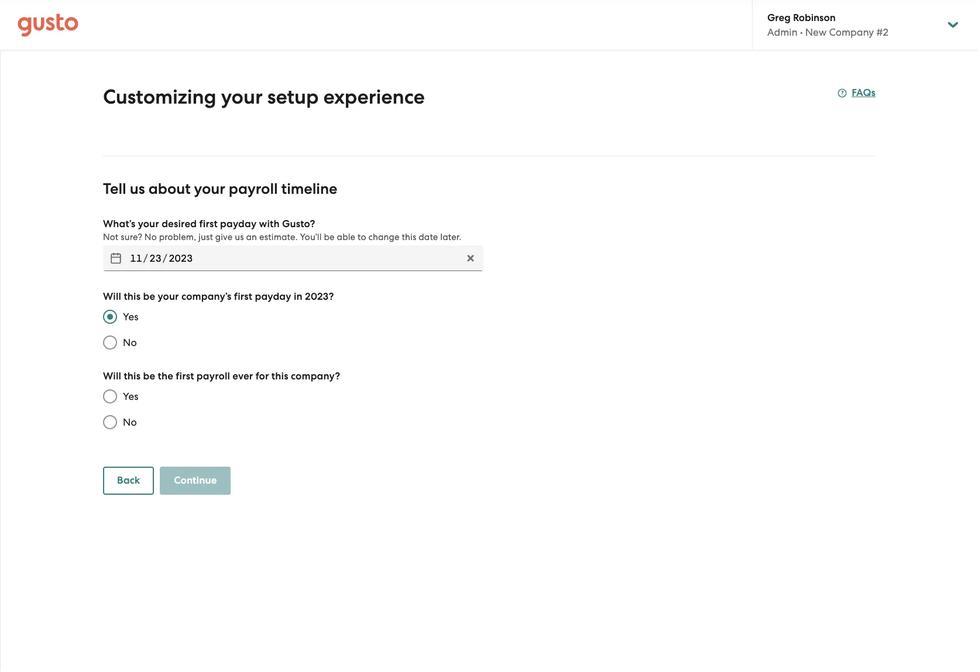 Task type: locate. For each thing, give the bounding box(es) containing it.
1 horizontal spatial us
[[235, 232, 244, 242]]

just
[[199, 232, 213, 242]]

this
[[402, 232, 417, 242], [124, 291, 141, 303], [124, 370, 141, 382], [272, 370, 289, 382]]

payroll
[[229, 180, 278, 198], [197, 370, 230, 382]]

first up just
[[199, 218, 218, 230]]

2 vertical spatial first
[[176, 370, 194, 382]]

1 vertical spatial payroll
[[197, 370, 230, 382]]

be inside what's your desired first payday with gusto? not sure? no problem, just give us an estimate. you'll be able to change this date later.
[[324, 232, 335, 242]]

will for will this be your company's first payday in 2023?
[[103, 291, 121, 303]]

1 vertical spatial yes
[[123, 391, 139, 402]]

payday
[[220, 218, 257, 230], [255, 291, 291, 303]]

us right tell
[[130, 180, 145, 198]]

1 horizontal spatial /
[[163, 252, 167, 264]]

/ down problem,
[[163, 252, 167, 264]]

be left the
[[143, 370, 155, 382]]

payroll up with
[[229, 180, 278, 198]]

about
[[149, 180, 191, 198]]

your inside what's your desired first payday with gusto? not sure? no problem, just give us an estimate. you'll be able to change this date later.
[[138, 218, 159, 230]]

0 vertical spatial yes
[[123, 311, 139, 323]]

no right 'sure?'
[[145, 232, 157, 242]]

home image
[[18, 13, 78, 37]]

0 vertical spatial be
[[324, 232, 335, 242]]

first right the
[[176, 370, 194, 382]]

greg robinson admin • new company #2
[[768, 12, 889, 38]]

will
[[103, 291, 121, 303], [103, 370, 121, 382]]

/
[[143, 252, 148, 264], [163, 252, 167, 264]]

will this be the first payroll ever for this company?
[[103, 370, 340, 382]]

will up yes radio
[[103, 291, 121, 303]]

no down yes option
[[123, 416, 137, 428]]

us left an
[[235, 232, 244, 242]]

your right about on the left top
[[194, 180, 225, 198]]

2 yes from the top
[[123, 391, 139, 402]]

change
[[369, 232, 400, 242]]

1 will from the top
[[103, 291, 121, 303]]

payday up an
[[220, 218, 257, 230]]

an
[[246, 232, 257, 242]]

us
[[130, 180, 145, 198], [235, 232, 244, 242]]

first
[[199, 218, 218, 230], [234, 291, 253, 303], [176, 370, 194, 382]]

will up yes option
[[103, 370, 121, 382]]

gusto?
[[282, 218, 315, 230]]

1 yes from the top
[[123, 311, 139, 323]]

no radio for will this be the first payroll ever for this company?
[[97, 409, 123, 435]]

1 vertical spatial will
[[103, 370, 121, 382]]

2 horizontal spatial first
[[234, 291, 253, 303]]

0 vertical spatial no
[[145, 232, 157, 242]]

for
[[256, 370, 269, 382]]

be down day (dd) field
[[143, 291, 155, 303]]

give
[[215, 232, 233, 242]]

company?
[[291, 370, 340, 382]]

Day (dd) field
[[148, 249, 163, 268]]

0 vertical spatial no radio
[[97, 330, 123, 356]]

1 horizontal spatial first
[[199, 218, 218, 230]]

your up 'sure?'
[[138, 218, 159, 230]]

No radio
[[97, 330, 123, 356], [97, 409, 123, 435]]

tell
[[103, 180, 126, 198]]

will this be your company's first payday in 2023?
[[103, 291, 334, 303]]

1 vertical spatial payday
[[255, 291, 291, 303]]

#2
[[877, 26, 889, 38]]

no
[[145, 232, 157, 242], [123, 337, 137, 348], [123, 416, 137, 428]]

1 vertical spatial no
[[123, 337, 137, 348]]

1 / from the left
[[143, 252, 148, 264]]

1 vertical spatial be
[[143, 291, 155, 303]]

payday left in
[[255, 291, 291, 303]]

payroll left ever
[[197, 370, 230, 382]]

2 will from the top
[[103, 370, 121, 382]]

no down yes radio
[[123, 337, 137, 348]]

0 horizontal spatial /
[[143, 252, 148, 264]]

2 vertical spatial no
[[123, 416, 137, 428]]

us inside what's your desired first payday with gusto? not sure? no problem, just give us an estimate. you'll be able to change this date later.
[[235, 232, 244, 242]]

robinson
[[794, 12, 836, 24]]

•
[[801, 26, 803, 38]]

0 vertical spatial will
[[103, 291, 121, 303]]

1 no radio from the top
[[97, 330, 123, 356]]

Year (yyyy) field
[[167, 249, 194, 268]]

your
[[221, 85, 263, 109], [194, 180, 225, 198], [138, 218, 159, 230], [158, 291, 179, 303]]

yes
[[123, 311, 139, 323], [123, 391, 139, 402]]

Yes radio
[[97, 304, 123, 330]]

0 horizontal spatial first
[[176, 370, 194, 382]]

no for your
[[123, 337, 137, 348]]

1 vertical spatial us
[[235, 232, 244, 242]]

first inside what's your desired first payday with gusto? not sure? no problem, just give us an estimate. you'll be able to change this date later.
[[199, 218, 218, 230]]

first right company's
[[234, 291, 253, 303]]

0 vertical spatial first
[[199, 218, 218, 230]]

problem,
[[159, 232, 196, 242]]

sure?
[[121, 232, 142, 242]]

0 vertical spatial payday
[[220, 218, 257, 230]]

tell us about your payroll timeline
[[103, 180, 338, 198]]

2 no radio from the top
[[97, 409, 123, 435]]

company's
[[182, 291, 232, 303]]

this left date
[[402, 232, 417, 242]]

greg
[[768, 12, 791, 24]]

this right for at the bottom left of the page
[[272, 370, 289, 382]]

1 vertical spatial no radio
[[97, 409, 123, 435]]

2 vertical spatial be
[[143, 370, 155, 382]]

able
[[337, 232, 356, 242]]

back button
[[103, 467, 154, 495]]

2 / from the left
[[163, 252, 167, 264]]

/ left year (yyyy) field
[[143, 252, 148, 264]]

your left company's
[[158, 291, 179, 303]]

setup
[[268, 85, 319, 109]]

be left able
[[324, 232, 335, 242]]

to
[[358, 232, 366, 242]]

0 vertical spatial us
[[130, 180, 145, 198]]

be
[[324, 232, 335, 242], [143, 291, 155, 303], [143, 370, 155, 382]]

experience
[[324, 85, 425, 109]]

2023?
[[305, 291, 334, 303]]



Task type: vqa. For each thing, say whether or not it's contained in the screenshot.
"is" inside Gusto offers specialized services to cannabis-related businesses (CRBs). If your company is a CRB, we'll reach out with next steps.
no



Task type: describe. For each thing, give the bounding box(es) containing it.
estimate.
[[259, 232, 298, 242]]

later.
[[441, 232, 462, 242]]

new
[[806, 26, 827, 38]]

faqs
[[852, 87, 876, 99]]

yes for your
[[123, 311, 139, 323]]

date
[[419, 232, 438, 242]]

be for will this be your company's first payday in 2023?
[[143, 291, 155, 303]]

no for the
[[123, 416, 137, 428]]

0 vertical spatial payroll
[[229, 180, 278, 198]]

this inside what's your desired first payday with gusto? not sure? no problem, just give us an estimate. you'll be able to change this date later.
[[402, 232, 417, 242]]

company
[[830, 26, 875, 38]]

what's your desired first payday with gusto? not sure? no problem, just give us an estimate. you'll be able to change this date later.
[[103, 218, 462, 242]]

1 vertical spatial first
[[234, 291, 253, 303]]

the
[[158, 370, 173, 382]]

no radio for will this be your company's first payday in 2023?
[[97, 330, 123, 356]]

0 horizontal spatial us
[[130, 180, 145, 198]]

with
[[259, 218, 280, 230]]

desired
[[162, 218, 197, 230]]

faqs button
[[838, 86, 876, 100]]

customizing your setup experience
[[103, 85, 425, 109]]

admin
[[768, 26, 798, 38]]

this down month (mm) field
[[124, 291, 141, 303]]

timeline
[[282, 180, 338, 198]]

yes for the
[[123, 391, 139, 402]]

no inside what's your desired first payday with gusto? not sure? no problem, just give us an estimate. you'll be able to change this date later.
[[145, 232, 157, 242]]

Month (mm) field
[[129, 249, 143, 268]]

back
[[117, 474, 140, 487]]

be for will this be the first payroll ever for this company?
[[143, 370, 155, 382]]

customizing
[[103, 85, 217, 109]]

not
[[103, 232, 119, 242]]

in
[[294, 291, 303, 303]]

Yes radio
[[97, 384, 123, 409]]

ever
[[233, 370, 253, 382]]

payday inside what's your desired first payday with gusto? not sure? no problem, just give us an estimate. you'll be able to change this date later.
[[220, 218, 257, 230]]

your left setup
[[221, 85, 263, 109]]

will for will this be the first payroll ever for this company?
[[103, 370, 121, 382]]

you'll
[[300, 232, 322, 242]]

what's
[[103, 218, 136, 230]]

this left the
[[124, 370, 141, 382]]



